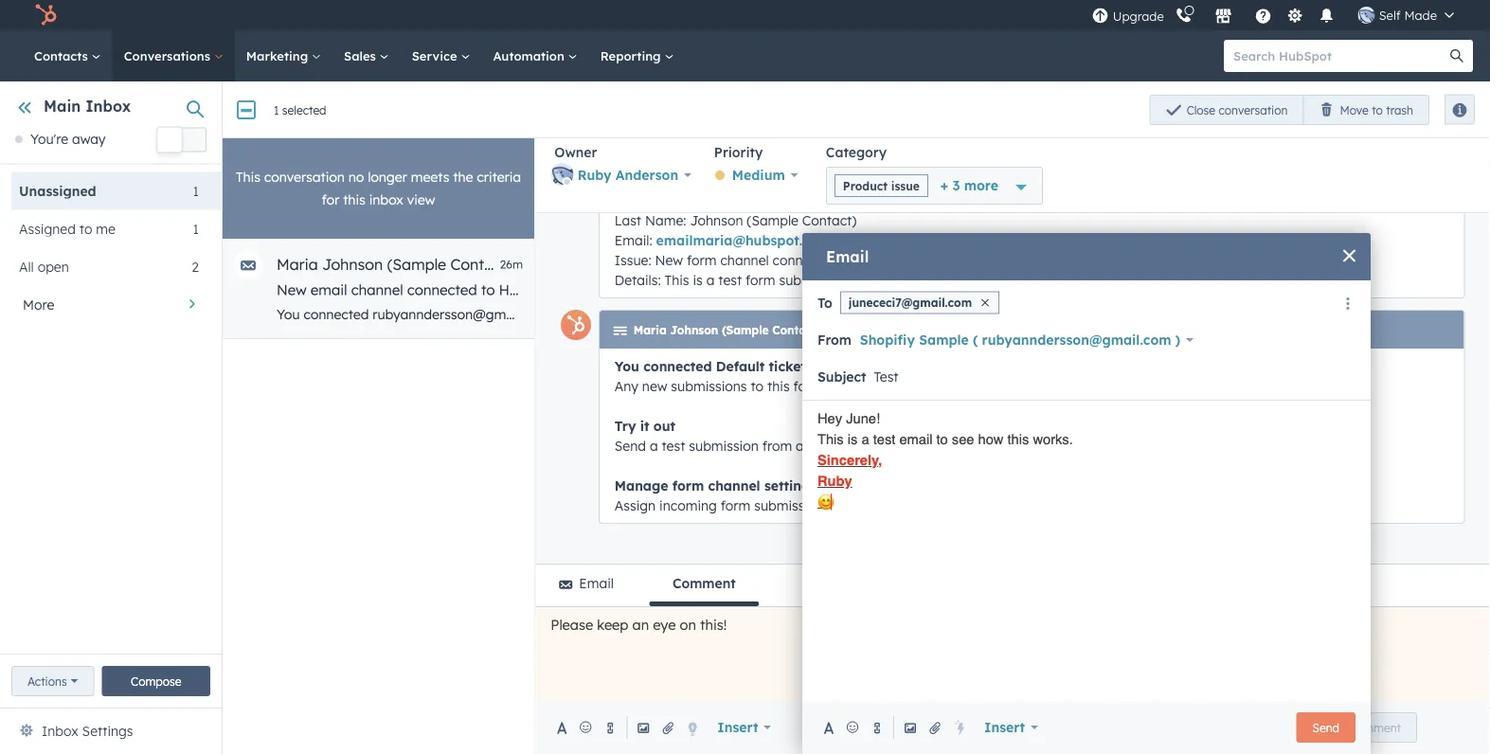 Task type: vqa. For each thing, say whether or not it's contained in the screenshot.
rightmost Press to sort. image
no



Task type: describe. For each thing, give the bounding box(es) containing it.
+
[[941, 177, 949, 194]]

selected
[[282, 103, 326, 117]]

more
[[964, 177, 999, 194]]

+ 3 more
[[941, 177, 999, 194]]

form up address on the top of page
[[745, 271, 775, 288]]

shopifiy sample ( rubyanndersson@gmail.com ) button
[[859, 321, 1195, 359]]

move to trash
[[1340, 103, 1414, 117]]

like inside the new email channel connected to hubspot you connected rubyanndersson@gmail.com any new emails sent to this address will also appear here. choose what you'd like to do next:  try it out send yourself an email at <a href = 'mailto:rubya
[[1040, 306, 1060, 323]]

0 horizontal spatial an
[[633, 616, 649, 633]]

insert button for send
[[972, 709, 1051, 747]]

shopifiy
[[860, 332, 915, 348]]

(sample inside last name: johnson (sample contact) email: emailmaria@hubspot.com issue: new form channel connected details: this is a test form submission
[[746, 212, 798, 228]]

test for form
[[661, 437, 685, 454]]

a for sincerely,
[[862, 431, 869, 448]]

please keep an eye on this!
[[551, 616, 727, 633]]

this!
[[700, 616, 727, 633]]

send button
[[1297, 713, 1356, 743]]

1 vertical spatial inbox
[[42, 723, 78, 740]]

your inside manage form channel settings assign incoming form submissions to your team.
[[850, 497, 878, 514]]

0 vertical spatial email
[[311, 281, 347, 299]]

eye
[[653, 616, 676, 633]]

contacts
[[34, 48, 92, 63]]

email button
[[536, 565, 638, 606]]

try inside try it out send a test submission from any page where your form is published. manage form
[[614, 417, 636, 434]]

to right you'd
[[1064, 306, 1077, 323]]

do inside the new email channel connected to hubspot you connected rubyanndersson@gmail.com any new emails sent to this address will also appear here. choose what you'd like to do next:  try it out send yourself an email at <a href = 'mailto:rubya
[[1081, 306, 1097, 323]]

team.
[[882, 497, 917, 514]]

(sample inside row
[[387, 255, 446, 274]]

you'd
[[1002, 306, 1036, 323]]

out inside try it out send a test submission from any page where your form is published. manage form
[[653, 417, 675, 434]]

contact) inside row
[[451, 255, 513, 274]]

conversations
[[124, 48, 214, 63]]

send inside try it out send a test submission from any page where your form is published. manage form
[[614, 437, 646, 454]]

connected inside you connected default ticket form (nov 1, 2023 11:28:05 am) any new submissions to this form will also appear here as tickets. choose what you'd like to do next:
[[643, 358, 712, 374]]

product
[[843, 179, 888, 193]]

any
[[796, 437, 819, 454]]

test for sincerely,
[[873, 431, 896, 448]]

you're away
[[30, 131, 106, 147]]

details:
[[614, 271, 660, 288]]

also for (nov
[[850, 378, 876, 394]]

add
[[1326, 721, 1347, 735]]

incoming
[[659, 497, 717, 514]]

last
[[614, 212, 641, 228]]

assigned to me
[[19, 220, 116, 237]]

new form channel connected heading
[[536, 81, 1490, 138]]

is inside hey june! this is a test email to see how this works. sincerely, ruby 😊
[[848, 431, 858, 448]]

this inside last name: johnson (sample contact) email: emailmaria@hubspot.com issue: new form channel connected details: this is a test form submission
[[664, 271, 689, 288]]

to right sent
[[686, 306, 698, 323]]

new for new form channel connected
[[592, 89, 626, 108]]

add comment
[[1326, 721, 1401, 735]]

ruby anderson
[[578, 167, 679, 183]]

ticket
[[768, 358, 806, 374]]

form down 'emailmaria@hubspot.com'
[[686, 252, 716, 268]]

marketplaces image
[[1215, 9, 1232, 26]]

hey
[[818, 410, 842, 427]]

toolbar containing owner
[[551, 144, 1474, 205]]

😊
[[818, 494, 831, 510]]

main content containing new form channel connected
[[223, 0, 1490, 754]]

help button
[[1248, 0, 1280, 30]]

next: inside the new email channel connected to hubspot you connected rubyanndersson@gmail.com any new emails sent to this address will also appear here. choose what you'd like to do next:  try it out send yourself an email at <a href = 'mailto:rubya
[[1101, 306, 1131, 323]]

next: inside you connected default ticket form (nov 1, 2023 11:28:05 am) any new submissions to this form will also appear here as tickets. choose what you'd like to do next:
[[1209, 378, 1239, 394]]

keep
[[597, 616, 629, 633]]

sales link
[[333, 30, 400, 81]]

channel for manage form channel settings assign incoming form submissions to your team.
[[708, 477, 760, 494]]

as
[[959, 378, 974, 394]]

new button
[[1338, 94, 1406, 125]]

hubspot
[[499, 281, 558, 299]]

notifications button
[[1311, 0, 1343, 30]]

channel for new email channel connected to hubspot you connected rubyanndersson@gmail.com any new emails sent to this address will also appear here. choose what you'd like to do next:  try it out send yourself an email at <a href = 'mailto:rubya
[[351, 281, 403, 299]]

calling icon image
[[1176, 7, 1193, 24]]

me
[[96, 220, 116, 237]]

on
[[680, 616, 696, 633]]

submission inside try it out send a test submission from any page where your form is published. manage form
[[689, 437, 758, 454]]

actions
[[27, 674, 67, 688]]

made
[[1405, 7, 1437, 23]]

2
[[192, 258, 199, 275]]

issue:
[[614, 252, 651, 268]]

11:28:05
[[931, 358, 984, 374]]

appear for (nov
[[879, 378, 925, 394]]

name:
[[645, 212, 686, 228]]

try it out send a test submission from any page where your form is published. manage form
[[614, 417, 1135, 454]]

new form channel connected link
[[592, 89, 837, 110]]

1 horizontal spatial inbox
[[85, 97, 131, 116]]

it inside the new email channel connected to hubspot you connected rubyanndersson@gmail.com any new emails sent to this address will also appear here. choose what you'd like to do next:  try it out send yourself an email at <a href = 'mailto:rubya
[[1157, 306, 1165, 323]]

1 horizontal spatial email
[[826, 247, 869, 266]]

open
[[289, 102, 318, 117]]

default
[[716, 358, 764, 374]]

published.
[[978, 437, 1041, 454]]

main
[[44, 97, 81, 116]]

service link
[[400, 30, 482, 81]]

close
[[1187, 103, 1216, 117]]

is inside last name: johnson (sample contact) email: emailmaria@hubspot.com issue: new form channel connected details: this is a test form submission
[[693, 271, 702, 288]]

close image
[[982, 299, 989, 307]]

sent
[[655, 306, 682, 323]]

email inside email button
[[579, 575, 614, 592]]

from
[[818, 332, 852, 348]]

1 vertical spatial email
[[1301, 306, 1336, 323]]

conversations link
[[112, 30, 235, 81]]

1 vertical spatial maria johnson (sample contact)
[[633, 323, 821, 337]]

shopifiy sample ( rubyanndersson@gmail.com )
[[860, 332, 1181, 348]]

ruby inside hey june! this is a test email to see how this works. sincerely, ruby 😊
[[818, 473, 852, 489]]

submissions inside manage form channel settings assign incoming form submissions to your team.
[[754, 497, 830, 514]]

priority
[[714, 144, 763, 161]]

comment
[[673, 575, 736, 592]]

to down ')'
[[1172, 378, 1185, 394]]

insert button for add comment
[[705, 709, 784, 747]]

marketing link
[[235, 30, 333, 81]]

1 for unassigned
[[193, 182, 199, 199]]

1 for assigned to me
[[193, 220, 199, 237]]

contact) inside last name: johnson (sample contact) email: emailmaria@hubspot.com issue: new form channel connected details: this is a test form submission
[[802, 212, 856, 228]]

comment
[[1351, 721, 1401, 735]]

1 selected
[[274, 103, 326, 117]]

new for new
[[1355, 102, 1379, 117]]

new email channel connected to hubspot you connected rubyanndersson@gmail.com any new emails sent to this address will also appear here. choose what you'd like to do next:  try it out send yourself an email at <a href = 'mailto:rubya
[[277, 281, 1490, 323]]

johnson inside row
[[322, 255, 383, 274]]

sample
[[919, 332, 969, 348]]

any inside you connected default ticket form (nov 1, 2023 11:28:05 am) any new submissions to this form will also appear here as tickets. choose what you'd like to do next:
[[614, 378, 638, 394]]

form up incoming
[[672, 477, 704, 494]]

rubyanndersson@gmail.com inside the new email channel connected to hubspot you connected rubyanndersson@gmail.com any new emails sent to this address will also appear here. choose what you'd like to do next:  try it out send yourself an email at <a href = 'mailto:rubya
[[373, 306, 551, 323]]

close conversation button
[[1150, 95, 1304, 125]]

a inside last name: johnson (sample contact) email: emailmaria@hubspot.com issue: new form channel connected details: this is a test form submission
[[706, 271, 714, 288]]

1 horizontal spatial maria
[[633, 323, 666, 337]]

channel for new form channel connected
[[671, 89, 731, 108]]

comment button
[[649, 565, 760, 606]]

Open button
[[273, 94, 334, 125]]

emailmaria@hubspot.com
[[656, 232, 831, 248]]

form down from
[[810, 358, 842, 374]]

new inside the new email channel connected to hubspot you connected rubyanndersson@gmail.com any new emails sent to this address will also appear here. choose what you'd like to do next:  try it out send yourself an email at <a href = 'mailto:rubya
[[582, 306, 607, 323]]

settings image
[[1287, 8, 1304, 25]]

3
[[953, 177, 960, 194]]

will for (nov
[[827, 378, 846, 394]]

appear for hubspot
[[834, 306, 879, 323]]

=
[[1403, 306, 1411, 323]]

settings
[[82, 723, 133, 740]]

this inside you connected default ticket form (nov 1, 2023 11:28:05 am) any new submissions to this form will also appear here as tickets. choose what you'd like to do next:
[[767, 378, 789, 394]]

manage form channel settings assign incoming form submissions to your team.
[[614, 477, 921, 514]]

unassigned
[[19, 182, 96, 199]]

reporting
[[600, 48, 665, 63]]

reporting link
[[589, 30, 685, 81]]

yourself
[[1228, 306, 1278, 323]]

main inbox
[[44, 97, 131, 116]]

2 vertical spatial contact)
[[772, 323, 821, 337]]

group containing close conversation
[[1150, 95, 1430, 125]]

26m
[[500, 257, 523, 271]]

move
[[1340, 103, 1369, 117]]



Task type: locate. For each thing, give the bounding box(es) containing it.
0 horizontal spatial new
[[582, 306, 607, 323]]

0 horizontal spatial you
[[277, 306, 300, 323]]

channel down the emailmaria@hubspot.com link
[[720, 252, 769, 268]]

email up keep
[[579, 575, 614, 592]]

(nov
[[846, 358, 877, 374]]

conversation inside close conversation button
[[1219, 103, 1288, 117]]

inbox up away
[[85, 97, 131, 116]]

0 horizontal spatial maria
[[277, 255, 318, 274]]

group inside new form channel connected heading
[[1406, 94, 1475, 125]]

conversation
[[1219, 103, 1288, 117], [264, 169, 345, 185]]

ruby anderson image
[[1358, 7, 1375, 24]]

2 horizontal spatial test
[[873, 431, 896, 448]]

meets
[[411, 169, 449, 185]]

ruby inside popup button
[[578, 167, 612, 183]]

1 vertical spatial this
[[664, 271, 689, 288]]

1 horizontal spatial insert button
[[972, 709, 1051, 747]]

0 vertical spatial choose
[[917, 306, 964, 323]]

appear inside the new email channel connected to hubspot you connected rubyanndersson@gmail.com any new emails sent to this address will also appear here. choose what you'd like to do next:  try it out send yourself an email at <a href = 'mailto:rubya
[[834, 306, 879, 323]]

settings
[[764, 477, 816, 494]]

0 vertical spatial maria
[[277, 255, 318, 274]]

try up assign
[[614, 417, 636, 434]]

what up "("
[[967, 306, 998, 323]]

to left me
[[79, 220, 92, 237]]

1 vertical spatial next:
[[1209, 378, 1239, 394]]

inbox
[[85, 97, 131, 116], [42, 723, 78, 740]]

upgrade image
[[1092, 8, 1109, 25]]

email
[[311, 281, 347, 299], [1301, 306, 1336, 323], [900, 431, 933, 448]]

0 vertical spatial maria johnson (sample contact)
[[277, 255, 513, 274]]

1 vertical spatial maria
[[633, 323, 666, 337]]

0 vertical spatial submissions
[[671, 378, 747, 394]]

johnson down for
[[322, 255, 383, 274]]

you inside the new email channel connected to hubspot you connected rubyanndersson@gmail.com any new emails sent to this address will also appear here. choose what you'd like to do next:  try it out send yourself an email at <a href = 'mailto:rubya
[[277, 306, 300, 323]]

0 vertical spatial what
[[967, 306, 998, 323]]

maria johnson (sample contact) inside row
[[277, 255, 513, 274]]

2 horizontal spatial this
[[818, 431, 844, 448]]

a inside try it out send a test submission from any page where your form is published. manage form
[[649, 437, 658, 454]]

form down the you'd
[[1103, 437, 1135, 454]]

a for form
[[649, 437, 658, 454]]

0 horizontal spatial this
[[236, 169, 260, 185]]

1 vertical spatial send
[[614, 437, 646, 454]]

more
[[23, 296, 54, 313]]

this inside hey june! this is a test email to see how this works. sincerely, ruby 😊
[[818, 431, 844, 448]]

1 horizontal spatial submission
[[779, 271, 848, 288]]

0 vertical spatial it
[[1157, 306, 1165, 323]]

email left at
[[1301, 306, 1336, 323]]

(sample up 'emailmaria@hubspot.com'
[[746, 212, 798, 228]]

from
[[762, 437, 792, 454]]

do inside you connected default ticket form (nov 1, 2023 11:28:05 am) any new submissions to this form will also appear here as tickets. choose what you'd like to do next:
[[1189, 378, 1205, 394]]

a down "june!"
[[862, 431, 869, 448]]

1 horizontal spatial you
[[614, 358, 639, 374]]

out up incoming
[[653, 417, 675, 434]]

1 vertical spatial 1
[[193, 182, 199, 199]]

your left team. on the right of page
[[850, 497, 878, 514]]

1 horizontal spatial choose
[[1025, 378, 1072, 394]]

0 horizontal spatial what
[[967, 306, 998, 323]]

1 horizontal spatial new
[[642, 378, 667, 394]]

1 vertical spatial contact)
[[451, 255, 513, 274]]

june!
[[846, 410, 880, 427]]

0 vertical spatial an
[[1282, 306, 1298, 323]]

manage right published.
[[1045, 437, 1099, 454]]

1 vertical spatial also
[[850, 378, 876, 394]]

1 vertical spatial an
[[633, 616, 649, 633]]

1 vertical spatial (sample
[[387, 255, 446, 274]]

ruby down owner
[[578, 167, 612, 183]]

johnson down sent
[[670, 323, 718, 337]]

+ 3 more button
[[928, 167, 1011, 205]]

1 vertical spatial like
[[1148, 378, 1169, 394]]

0 vertical spatial like
[[1040, 306, 1060, 323]]

rubyanndersson@gmail.com down 26m
[[373, 306, 551, 323]]

1 horizontal spatial what
[[1076, 378, 1107, 394]]

email from maria johnson (sample contact) with subject new email channel connected to hubspot row
[[223, 239, 1490, 339]]

a
[[706, 271, 714, 288], [862, 431, 869, 448], [649, 437, 658, 454]]

group down search button
[[1406, 94, 1475, 125]]

will for hubspot
[[781, 306, 801, 323]]

johnson up 'emailmaria@hubspot.com'
[[690, 212, 743, 228]]

insert button
[[705, 709, 784, 747], [972, 709, 1051, 747]]

self made button
[[1347, 0, 1466, 30]]

2 horizontal spatial a
[[862, 431, 869, 448]]

1 vertical spatial submission
[[689, 437, 758, 454]]

0 vertical spatial next:
[[1101, 306, 1131, 323]]

0 vertical spatial rubyanndersson@gmail.com
[[373, 306, 551, 323]]

new inside last name: johnson (sample contact) email: emailmaria@hubspot.com issue: new form channel connected details: this is a test form submission
[[655, 252, 683, 268]]

will down (nov at the right top
[[827, 378, 846, 394]]

out
[[1169, 306, 1190, 323], [653, 417, 675, 434]]

form inside heading
[[631, 89, 667, 108]]

form down ticket
[[793, 378, 823, 394]]

a down 'emailmaria@hubspot.com'
[[706, 271, 714, 288]]

ruby anderson button
[[551, 161, 692, 189]]

like
[[1040, 306, 1060, 323], [1148, 378, 1169, 394]]

1 horizontal spatial is
[[848, 431, 858, 448]]

submission inside last name: johnson (sample contact) email: emailmaria@hubspot.com issue: new form channel connected details: this is a test form submission
[[779, 271, 848, 288]]

group down search hubspot search field
[[1150, 95, 1430, 125]]

emails
[[611, 306, 652, 323]]

form left how
[[931, 437, 961, 454]]

page
[[822, 437, 855, 454]]

is up sincerely,
[[848, 431, 858, 448]]

send inside button
[[1313, 721, 1340, 735]]

contacts link
[[23, 30, 112, 81]]

an left eye
[[633, 616, 649, 633]]

submission
[[779, 271, 848, 288], [689, 437, 758, 454]]

compose button
[[102, 666, 210, 696]]

test inside last name: johnson (sample contact) email: emailmaria@hubspot.com issue: new form channel connected details: this is a test form submission
[[718, 271, 742, 288]]

2 insert button from the left
[[972, 709, 1051, 747]]

appear down 2023
[[879, 378, 925, 394]]

0 horizontal spatial is
[[693, 271, 702, 288]]

manage form link
[[1045, 437, 1135, 454]]

calling icon button
[[1168, 3, 1200, 28]]

channel up priority
[[671, 89, 731, 108]]

2 horizontal spatial email
[[1301, 306, 1336, 323]]

channel inside manage form channel settings assign incoming form submissions to your team.
[[708, 477, 760, 494]]

any down emails
[[614, 378, 638, 394]]

channel inside new form channel connected link
[[671, 89, 731, 108]]

Search HubSpot search field
[[1224, 40, 1456, 72]]

inbox
[[369, 191, 403, 208]]

all
[[19, 258, 34, 275]]

is left how
[[965, 437, 974, 454]]

choose inside the new email channel connected to hubspot you connected rubyanndersson@gmail.com any new emails sent to this address will also appear here. choose what you'd like to do next:  try it out send yourself an email at <a href = 'mailto:rubya
[[917, 306, 964, 323]]

'mailto:rubya
[[1415, 306, 1490, 323]]

to right 😊
[[834, 497, 847, 514]]

1 vertical spatial email
[[579, 575, 614, 592]]

submission left from
[[689, 437, 758, 454]]

also up more info image
[[805, 306, 830, 323]]

will
[[781, 306, 801, 323], [827, 378, 846, 394]]

what
[[967, 306, 998, 323], [1076, 378, 1107, 394]]

1 horizontal spatial it
[[1157, 306, 1165, 323]]

you're
[[30, 131, 68, 147]]

conversation right close
[[1219, 103, 1288, 117]]

next: down yourself
[[1209, 378, 1239, 394]]

1 vertical spatial ruby
[[818, 473, 852, 489]]

try up the you'd
[[1134, 306, 1153, 323]]

this down ticket
[[767, 378, 789, 394]]

1 horizontal spatial a
[[706, 271, 714, 288]]

2 vertical spatial johnson
[[670, 323, 718, 337]]

conversation for this
[[264, 169, 345, 185]]

ruby up 😊
[[818, 473, 852, 489]]

0 vertical spatial do
[[1081, 306, 1097, 323]]

also for hubspot
[[805, 306, 830, 323]]

notifications image
[[1319, 9, 1336, 26]]

do right the you'd
[[1189, 378, 1205, 394]]

junececi7@gmail.com
[[849, 296, 972, 310]]

0 horizontal spatial insert
[[718, 719, 758, 736]]

2 vertical spatial (sample
[[721, 323, 768, 337]]

2 horizontal spatial send
[[1313, 721, 1340, 735]]

also inside you connected default ticket form (nov 1, 2023 11:28:05 am) any new submissions to this form will also appear here as tickets. choose what you'd like to do next:
[[850, 378, 876, 394]]

choose right 'tickets.'
[[1025, 378, 1072, 394]]

0 horizontal spatial manage
[[614, 477, 668, 494]]

0 vertical spatial contact)
[[802, 212, 856, 228]]

this
[[236, 169, 260, 185], [664, 271, 689, 288], [818, 431, 844, 448]]

conversation for close
[[1219, 103, 1288, 117]]

do right you'd
[[1081, 306, 1097, 323]]

add comment button
[[1310, 713, 1417, 743]]

assigned
[[19, 220, 76, 237]]

send inside the new email channel connected to hubspot you connected rubyanndersson@gmail.com any new emails sent to this address will also appear here. choose what you'd like to do next:  try it out send yourself an email at <a href = 'mailto:rubya
[[1193, 306, 1225, 323]]

manage inside try it out send a test submission from any page where your form is published. manage form
[[1045, 437, 1099, 454]]

a inside hey june! this is a test email to see how this works. sincerely, ruby 😊
[[862, 431, 869, 448]]

this left address on the top of page
[[702, 306, 724, 323]]

open group
[[273, 94, 401, 125]]

connected inside heading
[[736, 89, 814, 108]]

anderson
[[616, 167, 679, 183]]

0 horizontal spatial try
[[614, 417, 636, 434]]

0 horizontal spatial inbox
[[42, 723, 78, 740]]

you'd
[[1110, 378, 1144, 394]]

(sample down the view
[[387, 255, 446, 274]]

test down "june!"
[[873, 431, 896, 448]]

conversation up for
[[264, 169, 345, 185]]

inbox settings
[[42, 723, 133, 740]]

new inside new form channel connected link
[[592, 89, 626, 108]]

form right incoming
[[720, 497, 750, 514]]

works.
[[1033, 431, 1073, 448]]

1 vertical spatial rubyanndersson@gmail.com
[[982, 332, 1172, 348]]

an inside the new email channel connected to hubspot you connected rubyanndersson@gmail.com any new emails sent to this address will also appear here. choose what you'd like to do next:  try it out send yourself an email at <a href = 'mailto:rubya
[[1282, 306, 1298, 323]]

new down sent
[[642, 378, 667, 394]]

1 horizontal spatial an
[[1282, 306, 1298, 323]]

maria johnson (sample contact) down inbox
[[277, 255, 513, 274]]

you inside you connected default ticket form (nov 1, 2023 11:28:05 am) any new submissions to this form will also appear here as tickets. choose what you'd like to do next:
[[614, 358, 639, 374]]

test
[[718, 271, 742, 288], [873, 431, 896, 448], [661, 437, 685, 454]]

rubyanndersson@gmail.com inside 'popup button'
[[982, 332, 1172, 348]]

this right how
[[1008, 431, 1029, 448]]

0 vertical spatial inbox
[[85, 97, 131, 116]]

0 vertical spatial 1
[[274, 103, 279, 117]]

self
[[1379, 7, 1401, 23]]

automation link
[[482, 30, 589, 81]]

it inside try it out send a test submission from any page where your form is published. manage form
[[640, 417, 649, 434]]

next:
[[1101, 306, 1131, 323], [1209, 378, 1239, 394]]

maria inside row
[[277, 255, 318, 274]]

what inside you connected default ticket form (nov 1, 2023 11:28:05 am) any new submissions to this form will also appear here as tickets. choose what you'd like to do next:
[[1076, 378, 1107, 394]]

an
[[1282, 306, 1298, 323], [633, 616, 649, 633]]

medium
[[732, 167, 785, 183]]

1 vertical spatial what
[[1076, 378, 1107, 394]]

test inside hey june! this is a test email to see how this works. sincerely, ruby 😊
[[873, 431, 896, 448]]

this inside the new email channel connected to hubspot you connected rubyanndersson@gmail.com any new emails sent to this address will also appear here. choose what you'd like to do next:  try it out send yourself an email at <a href = 'mailto:rubya
[[702, 306, 724, 323]]

new inside new 'popup button'
[[1355, 102, 1379, 117]]

0 horizontal spatial submissions
[[671, 378, 747, 394]]

appear inside you connected default ticket form (nov 1, 2023 11:28:05 am) any new submissions to this form will also appear here as tickets. choose what you'd like to do next:
[[879, 378, 925, 394]]

actions button
[[11, 666, 94, 696]]

manage up assign
[[614, 477, 668, 494]]

to
[[818, 294, 833, 311]]

insert for add comment
[[718, 719, 758, 736]]

1 insert button from the left
[[705, 709, 784, 747]]

1 horizontal spatial out
[[1169, 306, 1190, 323]]

product issue
[[843, 179, 920, 193]]

close image
[[1344, 250, 1356, 262]]

this down no
[[343, 191, 366, 208]]

new inside you connected default ticket form (nov 1, 2023 11:28:05 am) any new submissions to this form will also appear here as tickets. choose what you'd like to do next:
[[642, 378, 667, 394]]

1 horizontal spatial next:
[[1209, 378, 1239, 394]]

None text field
[[874, 358, 1344, 396]]

for
[[322, 191, 339, 208]]

submissions inside you connected default ticket form (nov 1, 2023 11:28:05 am) any new submissions to this form will also appear here as tickets. choose what you'd like to do next:
[[671, 378, 747, 394]]

test up incoming
[[661, 437, 685, 454]]

will left 'to'
[[781, 306, 801, 323]]

you're away image
[[15, 136, 23, 143]]

owner
[[555, 144, 597, 161]]

choose up the sample
[[917, 306, 964, 323]]

0 vertical spatial email
[[826, 247, 869, 266]]

1 horizontal spatial maria johnson (sample contact)
[[633, 323, 821, 337]]

also down (nov at the right top
[[850, 378, 876, 394]]

maria johnson (sample contact) row group
[[223, 138, 1490, 339]]

choose inside you connected default ticket form (nov 1, 2023 11:28:05 am) any new submissions to this form will also appear here as tickets. choose what you'd like to do next:
[[1025, 378, 1072, 394]]

like right the you'd
[[1148, 378, 1169, 394]]

1 vertical spatial any
[[614, 378, 638, 394]]

submissions down default
[[671, 378, 747, 394]]

what inside the new email channel connected to hubspot you connected rubyanndersson@gmail.com any new emails sent to this address will also appear here. choose what you'd like to do next:  try it out send yourself an email at <a href = 'mailto:rubya
[[967, 306, 998, 323]]

1 horizontal spatial test
[[718, 271, 742, 288]]

email down for
[[311, 281, 347, 299]]

maria johnson (sample contact) down address on the top of page
[[633, 323, 821, 337]]

0 horizontal spatial your
[[850, 497, 878, 514]]

1 horizontal spatial like
[[1148, 378, 1169, 394]]

1 vertical spatial new
[[642, 378, 667, 394]]

0 vertical spatial send
[[1193, 306, 1225, 323]]

this inside this conversation no longer meets the criteria for this inbox view
[[236, 169, 260, 185]]

(sample down address on the top of page
[[721, 323, 768, 337]]

will inside the new email channel connected to hubspot you connected rubyanndersson@gmail.com any new emails sent to this address will also appear here. choose what you'd like to do next:  try it out send yourself an email at <a href = 'mailto:rubya
[[781, 306, 801, 323]]

channel inside the new email channel connected to hubspot you connected rubyanndersson@gmail.com any new emails sent to this address will also appear here. choose what you'd like to do next:  try it out send yourself an email at <a href = 'mailto:rubya
[[351, 281, 403, 299]]

toolbar
[[551, 144, 1474, 205]]

email up 'to'
[[826, 247, 869, 266]]

a up assign
[[649, 437, 658, 454]]

1 vertical spatial you
[[614, 358, 639, 374]]

1 horizontal spatial ruby
[[818, 473, 852, 489]]

conversation inside this conversation no longer meets the criteria for this inbox view
[[264, 169, 345, 185]]

0 vertical spatial appear
[[834, 306, 879, 323]]

your right where
[[899, 437, 927, 454]]

1 vertical spatial try
[[614, 417, 636, 434]]

here
[[928, 378, 956, 394]]

am)
[[988, 358, 1014, 374]]

search image
[[1451, 49, 1464, 63]]

this inside this conversation no longer meets the criteria for this inbox view
[[343, 191, 366, 208]]

to inside button
[[1372, 103, 1383, 117]]

(sample
[[746, 212, 798, 228], [387, 255, 446, 274], [721, 323, 768, 337]]

2 vertical spatial this
[[818, 431, 844, 448]]

1 horizontal spatial conversation
[[1219, 103, 1288, 117]]

2 vertical spatial email
[[900, 431, 933, 448]]

to down default
[[750, 378, 763, 394]]

hubspot link
[[23, 4, 71, 27]]

to left 'hubspot'
[[481, 281, 495, 299]]

manage inside manage form channel settings assign incoming form submissions to your team.
[[614, 477, 668, 494]]

new for new email channel connected to hubspot you connected rubyanndersson@gmail.com any new emails sent to this address will also appear here. choose what you'd like to do next:  try it out send yourself an email at <a href = 'mailto:rubya
[[277, 281, 307, 299]]

how
[[978, 431, 1004, 448]]

hubspot image
[[34, 4, 57, 27]]

manage
[[1045, 437, 1099, 454], [614, 477, 668, 494]]

0 horizontal spatial test
[[661, 437, 685, 454]]

medium button
[[714, 163, 811, 185]]

it up assign
[[640, 417, 649, 434]]

2 vertical spatial send
[[1313, 721, 1340, 735]]

out up ')'
[[1169, 306, 1190, 323]]

this inside hey june! this is a test email to see how this works. sincerely, ruby 😊
[[1008, 431, 1029, 448]]

contact) up 'hubspot'
[[451, 255, 513, 274]]

like right you'd
[[1040, 306, 1060, 323]]

<a
[[1356, 306, 1371, 323]]

category
[[826, 144, 887, 161]]

None button
[[333, 94, 401, 125]]

marketplaces button
[[1204, 0, 1244, 30]]

0 vertical spatial manage
[[1045, 437, 1099, 454]]

any inside the new email channel connected to hubspot you connected rubyanndersson@gmail.com any new emails sent to this address will also appear here. choose what you'd like to do next:  try it out send yourself an email at <a href = 'mailto:rubya
[[555, 306, 579, 323]]

next: up the you'd
[[1101, 306, 1131, 323]]

try inside the new email channel connected to hubspot you connected rubyanndersson@gmail.com any new emails sent to this address will also appear here. choose what you'd like to do next:  try it out send yourself an email at <a href = 'mailto:rubya
[[1134, 306, 1153, 323]]

last name: johnson (sample contact) email: emailmaria@hubspot.com issue: new form channel connected details: this is a test form submission
[[614, 212, 856, 288]]

will inside you connected default ticket form (nov 1, 2023 11:28:05 am) any new submissions to this form will also appear here as tickets. choose what you'd like to do next:
[[827, 378, 846, 394]]

an right yourself
[[1282, 306, 1298, 323]]

also inside the new email channel connected to hubspot you connected rubyanndersson@gmail.com any new emails sent to this address will also appear here. choose what you'd like to do next:  try it out send yourself an email at <a href = 'mailto:rubya
[[805, 306, 830, 323]]

1 vertical spatial manage
[[614, 477, 668, 494]]

add comment group
[[1310, 713, 1417, 743]]

where
[[858, 437, 896, 454]]

1 horizontal spatial send
[[1193, 306, 1225, 323]]

like inside you connected default ticket form (nov 1, 2023 11:28:05 am) any new submissions to this form will also appear here as tickets. choose what you'd like to do next:
[[1148, 378, 1169, 394]]

0 horizontal spatial a
[[649, 437, 658, 454]]

rubyanndersson@gmail.com
[[373, 306, 551, 323], [982, 332, 1172, 348]]

1 vertical spatial johnson
[[322, 255, 383, 274]]

issue
[[891, 179, 920, 193]]

rubyanndersson@gmail.com down you'd
[[982, 332, 1172, 348]]

channel inside last name: johnson (sample contact) email: emailmaria@hubspot.com issue: new form channel connected details: this is a test form submission
[[720, 252, 769, 268]]

submission up 'to'
[[779, 271, 848, 288]]

email inside hey june! this is a test email to see how this works. sincerely, ruby 😊
[[900, 431, 933, 448]]

channel up incoming
[[708, 477, 760, 494]]

automation
[[493, 48, 568, 63]]

at
[[1339, 306, 1352, 323]]

connected inside last name: johnson (sample contact) email: emailmaria@hubspot.com issue: new form channel connected details: this is a test form submission
[[772, 252, 838, 268]]

to left trash
[[1372, 103, 1383, 117]]

0 vertical spatial your
[[899, 437, 927, 454]]

1
[[274, 103, 279, 117], [193, 182, 199, 199], [193, 220, 199, 237]]

to left see
[[937, 431, 948, 448]]

0 horizontal spatial insert button
[[705, 709, 784, 747]]

0 vertical spatial conversation
[[1219, 103, 1288, 117]]

1 vertical spatial submissions
[[754, 497, 830, 514]]

new left emails
[[582, 306, 607, 323]]

is inside try it out send a test submission from any page where your form is published. manage form
[[965, 437, 974, 454]]

johnson inside last name: johnson (sample contact) email: emailmaria@hubspot.com issue: new form channel connected details: this is a test form submission
[[690, 212, 743, 228]]

submissions
[[671, 378, 747, 394], [754, 497, 830, 514]]

1 horizontal spatial also
[[850, 378, 876, 394]]

menu
[[1090, 0, 1468, 30]]

1 vertical spatial it
[[640, 417, 649, 434]]

to inside hey june! this is a test email to see how this works. sincerely, ruby 😊
[[937, 431, 948, 448]]

address
[[728, 306, 778, 323]]

contact) up ticket
[[772, 323, 821, 337]]

what left the you'd
[[1076, 378, 1107, 394]]

insert for send
[[984, 719, 1025, 736]]

1 vertical spatial choose
[[1025, 378, 1072, 394]]

test inside try it out send a test submission from any page where your form is published. manage form
[[661, 437, 685, 454]]

test up address on the top of page
[[718, 271, 742, 288]]

1 insert from the left
[[718, 719, 758, 736]]

more info image
[[828, 326, 840, 337]]

0 horizontal spatial next:
[[1101, 306, 1131, 323]]

0 vertical spatial try
[[1134, 306, 1153, 323]]

0 horizontal spatial email
[[311, 281, 347, 299]]

here.
[[883, 306, 913, 323]]

your inside try it out send a test submission from any page where your form is published. manage form
[[899, 437, 927, 454]]

connected
[[736, 89, 814, 108], [772, 252, 838, 268], [407, 281, 477, 299], [304, 306, 369, 323], [643, 358, 712, 374]]

group
[[1406, 94, 1475, 125], [1150, 95, 1430, 125]]

1 horizontal spatial try
[[1134, 306, 1153, 323]]

appear up 11:28
[[834, 306, 879, 323]]

service
[[412, 48, 461, 63]]

email right where
[[900, 431, 933, 448]]

johnson
[[690, 212, 743, 228], [322, 255, 383, 274], [670, 323, 718, 337]]

is right details:
[[693, 271, 702, 288]]

to inside manage form channel settings assign incoming form submissions to your team.
[[834, 497, 847, 514]]

(
[[973, 332, 978, 348]]

2 insert from the left
[[984, 719, 1025, 736]]

out inside the new email channel connected to hubspot you connected rubyanndersson@gmail.com any new emails sent to this address will also appear here. choose what you'd like to do next:  try it out send yourself an email at <a href = 'mailto:rubya
[[1169, 306, 1190, 323]]

form down reporting link
[[631, 89, 667, 108]]

contact) down product
[[802, 212, 856, 228]]

main content
[[223, 0, 1490, 754]]

1 vertical spatial your
[[850, 497, 878, 514]]

1 vertical spatial conversation
[[264, 169, 345, 185]]

any down 'hubspot'
[[555, 306, 579, 323]]

new inside the new email channel connected to hubspot you connected rubyanndersson@gmail.com any new emails sent to this address will also appear here. choose what you'd like to do next:  try it out send yourself an email at <a href = 'mailto:rubya
[[277, 281, 307, 299]]

1 vertical spatial will
[[827, 378, 846, 394]]

menu containing self made
[[1090, 0, 1468, 30]]

channel down inbox
[[351, 281, 403, 299]]

0 horizontal spatial maria johnson (sample contact)
[[277, 255, 513, 274]]

submissions down settings
[[754, 497, 830, 514]]

sales
[[344, 48, 380, 63]]

inbox left "settings"
[[42, 723, 78, 740]]

help image
[[1255, 9, 1272, 26]]

it left yourself
[[1157, 306, 1165, 323]]



